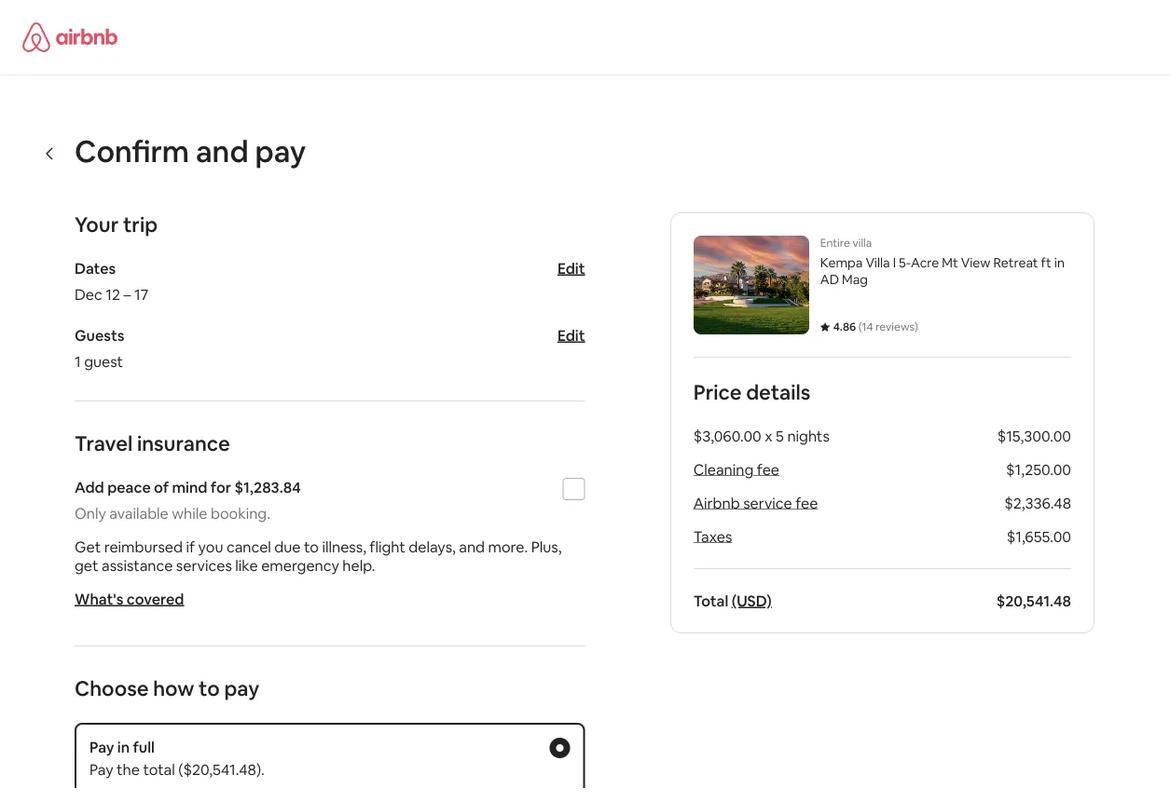 Task type: locate. For each thing, give the bounding box(es) containing it.
details
[[746, 379, 811, 406]]

travel
[[75, 430, 133, 457]]

ad
[[820, 271, 839, 288]]

airbnb service fee button
[[693, 494, 818, 513]]

you
[[198, 538, 223, 557]]

0 vertical spatial edit button
[[557, 259, 585, 278]]

guests 1 guest
[[75, 326, 124, 371]]

what's covered button
[[75, 590, 184, 609]]

edit button
[[557, 259, 585, 278], [557, 326, 585, 345]]

None radio
[[550, 738, 570, 759]]

emergency
[[261, 556, 339, 575]]

in left full
[[117, 738, 130, 757]]

1 vertical spatial edit button
[[557, 326, 585, 345]]

and
[[196, 131, 249, 171], [459, 538, 485, 557]]

1 vertical spatial edit
[[557, 326, 585, 345]]

choose how to pay
[[75, 676, 259, 702]]

0 horizontal spatial and
[[196, 131, 249, 171]]

0 horizontal spatial in
[[117, 738, 130, 757]]

only
[[75, 504, 106, 523]]

2 edit button from the top
[[557, 326, 585, 345]]

to inside get reimbursed if you cancel due to illness, flight delays, and more. plus, get assistance services like emergency help.
[[304, 538, 319, 557]]

peace
[[107, 478, 151, 497]]

to right how
[[199, 676, 220, 702]]

in
[[1054, 255, 1065, 271], [117, 738, 130, 757]]

reimbursed
[[104, 538, 183, 557]]

0 horizontal spatial to
[[199, 676, 220, 702]]

2 pay from the top
[[90, 760, 113, 779]]

fee
[[757, 460, 780, 479], [795, 494, 818, 513]]

choose
[[75, 676, 149, 702]]

0 vertical spatial to
[[304, 538, 319, 557]]

add
[[75, 478, 104, 497]]

what's covered
[[75, 590, 184, 609]]

ft
[[1041, 255, 1052, 271]]

4.86 ( 14 reviews )
[[833, 320, 918, 334]]

1 vertical spatial in
[[117, 738, 130, 757]]

the
[[117, 760, 140, 779]]

mt
[[942, 255, 958, 271]]

0 vertical spatial pay
[[90, 738, 114, 757]]

1 edit from the top
[[557, 259, 585, 278]]

pay
[[255, 131, 306, 171], [224, 676, 259, 702]]

villa
[[853, 236, 872, 250]]

in right ft
[[1054, 255, 1065, 271]]

dec
[[75, 285, 102, 304]]

0 vertical spatial in
[[1054, 255, 1065, 271]]

1 vertical spatial and
[[459, 538, 485, 557]]

0 horizontal spatial fee
[[757, 460, 780, 479]]

to right due
[[304, 538, 319, 557]]

i
[[893, 255, 896, 271]]

1 vertical spatial pay
[[224, 676, 259, 702]]

and right the confirm
[[196, 131, 249, 171]]

fee down x
[[757, 460, 780, 479]]

2 edit from the top
[[557, 326, 585, 345]]

to
[[304, 538, 319, 557], [199, 676, 220, 702]]

1
[[75, 352, 81, 371]]

get
[[75, 556, 98, 575]]

($20,541.48).
[[178, 760, 265, 779]]

1 vertical spatial pay
[[90, 760, 113, 779]]

1 horizontal spatial to
[[304, 538, 319, 557]]

1 horizontal spatial in
[[1054, 255, 1065, 271]]

14
[[862, 320, 873, 334]]

fee right service
[[795, 494, 818, 513]]

pay
[[90, 738, 114, 757], [90, 760, 113, 779]]

for
[[211, 478, 231, 497]]

–
[[124, 285, 131, 304]]

flight
[[370, 538, 405, 557]]

pay left full
[[90, 738, 114, 757]]

1 edit button from the top
[[557, 259, 585, 278]]

get
[[75, 538, 101, 557]]

cancel
[[226, 538, 271, 557]]

available
[[109, 504, 169, 523]]

due
[[274, 538, 301, 557]]

0 vertical spatial and
[[196, 131, 249, 171]]

guests
[[75, 326, 124, 345]]

and left more.
[[459, 538, 485, 557]]

edit button for dates dec 12 – 17
[[557, 259, 585, 278]]

(
[[858, 320, 862, 334]]

$20,541.48
[[996, 592, 1071, 611]]

pay in full pay the total ($20,541.48).
[[90, 738, 265, 779]]

total (usd)
[[693, 592, 772, 611]]

like
[[235, 556, 258, 575]]

12
[[106, 285, 120, 304]]

acre
[[911, 255, 939, 271]]

services
[[176, 556, 232, 575]]

confirm
[[75, 131, 189, 171]]

cleaning fee
[[693, 460, 780, 479]]

your trip
[[75, 211, 158, 238]]

pay left the
[[90, 760, 113, 779]]

cleaning fee button
[[693, 460, 780, 479]]

1 horizontal spatial and
[[459, 538, 485, 557]]

0 vertical spatial edit
[[557, 259, 585, 278]]

edit
[[557, 259, 585, 278], [557, 326, 585, 345]]

1 vertical spatial fee
[[795, 494, 818, 513]]

if
[[186, 538, 195, 557]]



Task type: vqa. For each thing, say whether or not it's contained in the screenshot.


Task type: describe. For each thing, give the bounding box(es) containing it.
5
[[776, 427, 784, 446]]

plus,
[[531, 538, 562, 557]]

1 vertical spatial to
[[199, 676, 220, 702]]

trip
[[123, 211, 158, 238]]

1 pay from the top
[[90, 738, 114, 757]]

total
[[693, 592, 728, 611]]

full
[[133, 738, 155, 757]]

taxes button
[[693, 527, 732, 546]]

travel insurance
[[75, 430, 230, 457]]

$2,336.48
[[1004, 494, 1071, 513]]

confirm and pay
[[75, 131, 306, 171]]

$1,655.00
[[1007, 527, 1071, 546]]

how
[[153, 676, 194, 702]]

price
[[693, 379, 742, 406]]

entire
[[820, 236, 850, 250]]

edit for dates dec 12 – 17
[[557, 259, 585, 278]]

$1,283.84
[[234, 478, 301, 497]]

0 vertical spatial pay
[[255, 131, 306, 171]]

in inside the entire villa kempa villa i 5-acre mt view retreat ft in ad mag
[[1054, 255, 1065, 271]]

guest
[[84, 352, 123, 371]]

1 horizontal spatial fee
[[795, 494, 818, 513]]

$15,300.00
[[997, 427, 1071, 446]]

edit button for guests 1 guest
[[557, 326, 585, 345]]

17
[[134, 285, 149, 304]]

$1,250.00
[[1006, 460, 1071, 479]]

5-
[[899, 255, 911, 271]]

(usd)
[[732, 592, 772, 611]]

retreat
[[994, 255, 1038, 271]]

add peace of mind for $1,283.84 only available while booking.
[[75, 478, 301, 523]]

back image
[[43, 146, 58, 161]]

view
[[961, 255, 991, 271]]

delays,
[[409, 538, 456, 557]]

help.
[[342, 556, 375, 575]]

villa
[[866, 255, 890, 271]]

service
[[743, 494, 792, 513]]

edit for guests 1 guest
[[557, 326, 585, 345]]

total
[[143, 760, 175, 779]]

cleaning
[[693, 460, 754, 479]]

airbnb
[[693, 494, 740, 513]]

assistance
[[102, 556, 173, 575]]

x
[[765, 427, 773, 446]]

in inside pay in full pay the total ($20,541.48).
[[117, 738, 130, 757]]

dates
[[75, 259, 116, 278]]

$3,060.00
[[693, 427, 762, 446]]

mag
[[842, 271, 868, 288]]

booking.
[[211, 504, 270, 523]]

dates dec 12 – 17
[[75, 259, 149, 304]]

kempa
[[820, 255, 863, 271]]

4.86
[[833, 320, 856, 334]]

nights
[[787, 427, 830, 446]]

$3,060.00 x 5 nights
[[693, 427, 830, 446]]

entire villa kempa villa i 5-acre mt view retreat ft in ad mag
[[820, 236, 1065, 288]]

mind
[[172, 478, 207, 497]]

your
[[75, 211, 119, 238]]

while
[[172, 504, 207, 523]]

airbnb service fee
[[693, 494, 818, 513]]

taxes
[[693, 527, 732, 546]]

)
[[915, 320, 918, 334]]

price details
[[693, 379, 811, 406]]

more.
[[488, 538, 528, 557]]

reviews
[[876, 320, 915, 334]]

insurance
[[137, 430, 230, 457]]

get reimbursed if you cancel due to illness, flight delays, and more. plus, get assistance services like emergency help.
[[75, 538, 562, 575]]

of
[[154, 478, 169, 497]]

0 vertical spatial fee
[[757, 460, 780, 479]]

illness,
[[322, 538, 366, 557]]

and inside get reimbursed if you cancel due to illness, flight delays, and more. plus, get assistance services like emergency help.
[[459, 538, 485, 557]]

(usd) button
[[732, 592, 772, 611]]



